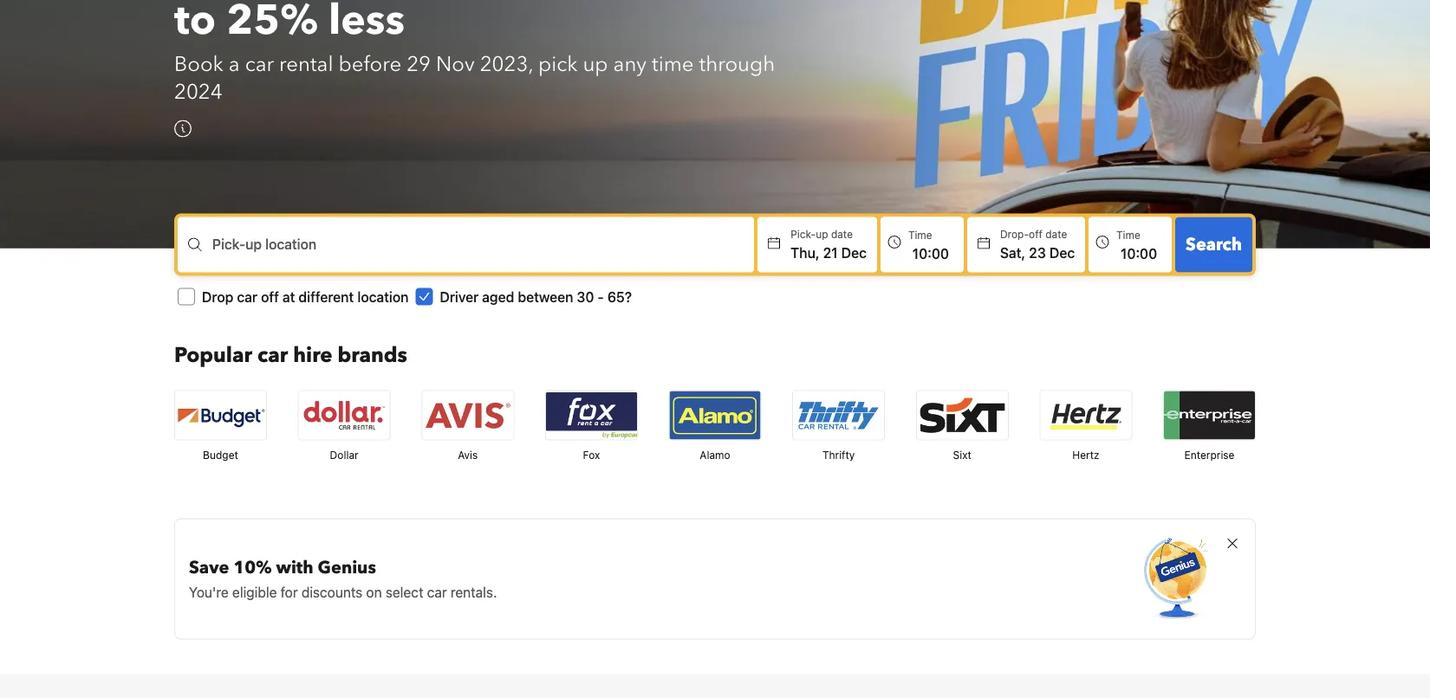 Task type: locate. For each thing, give the bounding box(es) containing it.
before
[[338, 50, 401, 79]]

sixt
[[953, 449, 972, 461]]

date up the 23
[[1046, 228, 1067, 240]]

off left at in the top left of the page
[[261, 288, 279, 305]]

up up the 21
[[816, 228, 828, 240]]

date for 23
[[1046, 228, 1067, 240]]

up left 'any'
[[583, 50, 608, 79]]

up
[[583, 50, 608, 79], [816, 228, 828, 240], [245, 236, 262, 252]]

book
[[174, 50, 224, 79]]

1 vertical spatial location
[[357, 288, 409, 305]]

date up the 21
[[831, 228, 853, 240]]

brands
[[338, 341, 407, 370]]

0 horizontal spatial up
[[245, 236, 262, 252]]

pick- up drop
[[212, 236, 245, 252]]

location
[[265, 236, 317, 252], [357, 288, 409, 305]]

thu,
[[791, 244, 820, 261]]

dollar logo image
[[299, 391, 390, 440]]

hertz logo image
[[1041, 391, 1132, 440]]

pick- inside pick-up date thu, 21 dec
[[791, 228, 816, 240]]

car
[[245, 50, 274, 79], [237, 288, 257, 305], [258, 341, 288, 370], [427, 584, 447, 601]]

1 horizontal spatial up
[[583, 50, 608, 79]]

for
[[280, 584, 298, 601]]

up for pick-up date thu, 21 dec
[[816, 228, 828, 240]]

1 horizontal spatial location
[[357, 288, 409, 305]]

1 dec from the left
[[841, 244, 867, 261]]

off inside drop-off date sat, 23 dec
[[1029, 228, 1043, 240]]

date inside drop-off date sat, 23 dec
[[1046, 228, 1067, 240]]

dec
[[841, 244, 867, 261], [1050, 244, 1075, 261]]

sixt logo image
[[917, 391, 1008, 440]]

car right select
[[427, 584, 447, 601]]

2 date from the left
[[1046, 228, 1067, 240]]

date for 21
[[831, 228, 853, 240]]

pick- up thu,
[[791, 228, 816, 240]]

driver aged between 30 - 65?
[[440, 288, 632, 305]]

pick-up location
[[212, 236, 317, 252]]

dollar
[[330, 449, 359, 461]]

1 date from the left
[[831, 228, 853, 240]]

30
[[577, 288, 594, 305]]

hire
[[293, 341, 332, 370]]

1 horizontal spatial date
[[1046, 228, 1067, 240]]

pick
[[538, 50, 578, 79]]

0 horizontal spatial location
[[265, 236, 317, 252]]

-
[[598, 288, 604, 305]]

1 horizontal spatial off
[[1029, 228, 1043, 240]]

car left hire
[[258, 341, 288, 370]]

0 horizontal spatial pick-
[[212, 236, 245, 252]]

search
[[1186, 233, 1242, 256]]

between
[[518, 288, 573, 305]]

10%
[[234, 556, 272, 580]]

alamo
[[700, 449, 730, 461]]

2 horizontal spatial up
[[816, 228, 828, 240]]

1 horizontal spatial dec
[[1050, 244, 1075, 261]]

location right "different"
[[357, 288, 409, 305]]

thrifty
[[823, 449, 855, 461]]

select
[[386, 584, 423, 601]]

date
[[831, 228, 853, 240], [1046, 228, 1067, 240]]

different
[[299, 288, 354, 305]]

avis
[[458, 449, 478, 461]]

dec right the 23
[[1050, 244, 1075, 261]]

budget
[[203, 449, 238, 461]]

Pick-up location field
[[212, 245, 754, 266]]

up inside pick-up date thu, 21 dec
[[816, 228, 828, 240]]

pick-up date thu, 21 dec
[[791, 228, 867, 261]]

thrifty logo image
[[793, 391, 884, 440]]

dec right the 21
[[841, 244, 867, 261]]

21
[[823, 244, 838, 261]]

date inside pick-up date thu, 21 dec
[[831, 228, 853, 240]]

genius
[[318, 556, 376, 580]]

0 horizontal spatial date
[[831, 228, 853, 240]]

0 horizontal spatial dec
[[841, 244, 867, 261]]

through
[[699, 50, 775, 79]]

pick- for pick-up date thu, 21 dec
[[791, 228, 816, 240]]

location up at in the top left of the page
[[265, 236, 317, 252]]

1 horizontal spatial pick-
[[791, 228, 816, 240]]

pick- for pick-up location
[[212, 236, 245, 252]]

0 vertical spatial location
[[265, 236, 317, 252]]

rental
[[279, 50, 333, 79]]

car right drop
[[237, 288, 257, 305]]

dec inside drop-off date sat, 23 dec
[[1050, 244, 1075, 261]]

2 dec from the left
[[1050, 244, 1075, 261]]

you're
[[189, 584, 229, 601]]

see terms and conditions for more information image
[[174, 120, 192, 137]]

pick-
[[791, 228, 816, 240], [212, 236, 245, 252]]

0 horizontal spatial off
[[261, 288, 279, 305]]

car right a
[[245, 50, 274, 79]]

enterprise logo image
[[1164, 391, 1255, 440]]

dec inside pick-up date thu, 21 dec
[[841, 244, 867, 261]]

off
[[1029, 228, 1043, 240], [261, 288, 279, 305]]

up up drop car off at different location
[[245, 236, 262, 252]]

off up the 23
[[1029, 228, 1043, 240]]

0 vertical spatial off
[[1029, 228, 1043, 240]]

rentals.
[[451, 584, 497, 601]]

aged
[[482, 288, 514, 305]]

23
[[1029, 244, 1046, 261]]



Task type: vqa. For each thing, say whether or not it's contained in the screenshot.
Are there rooms with a private bathroom? within button
no



Task type: describe. For each thing, give the bounding box(es) containing it.
65?
[[608, 288, 632, 305]]

drop car off at different location
[[202, 288, 409, 305]]

drop-off date sat, 23 dec
[[1000, 228, 1075, 261]]

discounts
[[301, 584, 363, 601]]

avis logo image
[[422, 391, 513, 440]]

popular
[[174, 341, 252, 370]]

fox
[[583, 449, 600, 461]]

sat,
[[1000, 244, 1026, 261]]

car inside 'book a car rental before 29 nov 2023, pick up any time through 2024'
[[245, 50, 274, 79]]

save
[[189, 556, 229, 580]]

a
[[229, 50, 240, 79]]

book a car rental before 29 nov 2023, pick up any time through 2024
[[174, 50, 775, 106]]

enterprise
[[1185, 449, 1235, 461]]

29
[[407, 50, 431, 79]]

hertz
[[1072, 449, 1100, 461]]

drop-
[[1000, 228, 1029, 240]]

dec for thu, 21 dec
[[841, 244, 867, 261]]

fox logo image
[[546, 391, 637, 440]]

2024
[[174, 78, 223, 106]]

eligible
[[232, 584, 277, 601]]

any
[[613, 50, 647, 79]]

budget logo image
[[175, 391, 266, 440]]

search button
[[1176, 217, 1253, 272]]

alamo logo image
[[670, 391, 761, 440]]

save 10% with genius you're eligible for discounts on select car rentals.
[[189, 556, 497, 601]]

car inside save 10% with genius you're eligible for discounts on select car rentals.
[[427, 584, 447, 601]]

driver
[[440, 288, 479, 305]]

at
[[283, 288, 295, 305]]

nov
[[436, 50, 475, 79]]

popular car hire brands
[[174, 341, 407, 370]]

1 vertical spatial off
[[261, 288, 279, 305]]

2023,
[[480, 50, 533, 79]]

with
[[276, 556, 313, 580]]

up inside 'book a car rental before 29 nov 2023, pick up any time through 2024'
[[583, 50, 608, 79]]

on
[[366, 584, 382, 601]]

up for pick-up location
[[245, 236, 262, 252]]

time
[[652, 50, 694, 79]]

drop
[[202, 288, 233, 305]]

dec for sat, 23 dec
[[1050, 244, 1075, 261]]

see terms and conditions for more information image
[[174, 120, 192, 137]]



